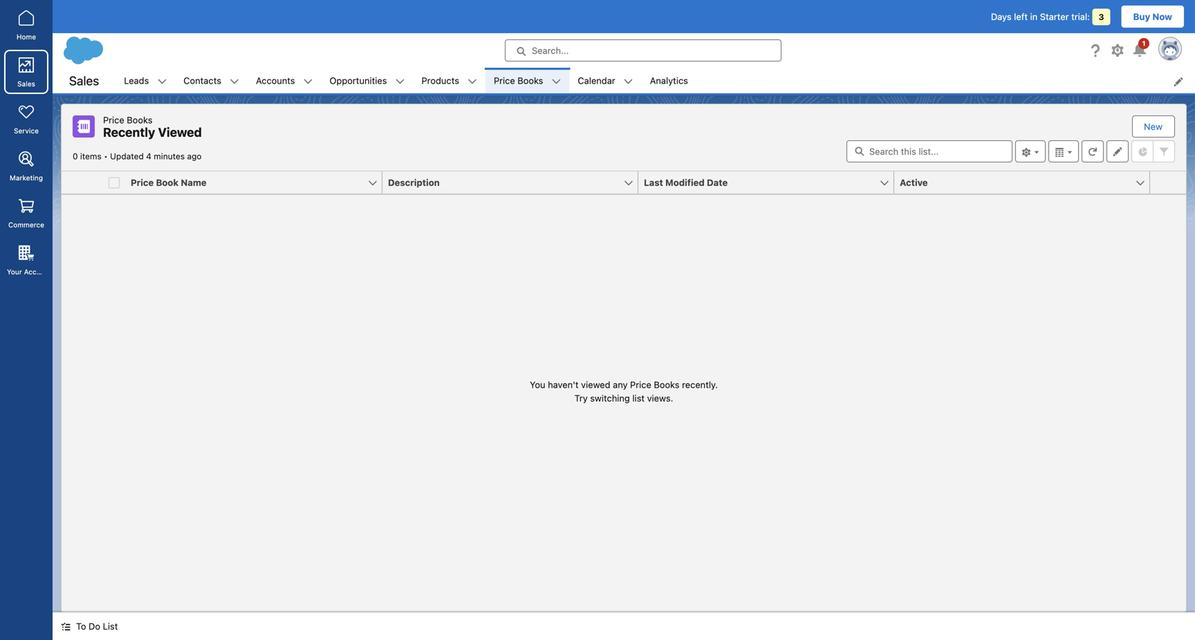 Task type: locate. For each thing, give the bounding box(es) containing it.
price for price books
[[494, 75, 515, 86]]

active element
[[894, 172, 1158, 194]]

text default image inside accounts list item
[[303, 77, 313, 86]]

1 horizontal spatial sales
[[69, 73, 99, 88]]

text default image for products
[[467, 77, 477, 86]]

text default image left products link
[[395, 77, 405, 86]]

2 text default image from the left
[[303, 77, 313, 86]]

try
[[574, 393, 588, 404]]

price inside price books recently viewed
[[103, 115, 124, 125]]

price inside you haven't viewed any price books recently. try switching list views.
[[630, 380, 651, 390]]

sales left leads link
[[69, 73, 99, 88]]

price books link
[[485, 68, 551, 93]]

price book name element
[[125, 172, 391, 194]]

books inside price books recently viewed
[[127, 115, 152, 125]]

sales
[[69, 73, 99, 88], [17, 80, 35, 88]]

do
[[89, 621, 100, 632]]

0 vertical spatial books
[[518, 75, 543, 86]]

text default image for price books
[[551, 77, 561, 86]]

calendar link
[[569, 68, 624, 93]]

3 text default image from the left
[[395, 77, 405, 86]]

sales up service link
[[17, 80, 35, 88]]

account
[[24, 268, 51, 276]]

text default image for accounts
[[303, 77, 313, 86]]

text default image inside price books list item
[[551, 77, 561, 86]]

price books list item
[[485, 68, 569, 93]]

ago
[[187, 151, 202, 161]]

0 horizontal spatial books
[[127, 115, 152, 125]]

leads
[[124, 75, 149, 86]]

recently viewed status
[[73, 151, 110, 161]]

text default image inside the products list item
[[467, 77, 477, 86]]

1 horizontal spatial books
[[518, 75, 543, 86]]

service link
[[4, 97, 48, 141]]

new
[[1144, 121, 1163, 132]]

new button
[[1133, 116, 1174, 137]]

contacts
[[184, 75, 221, 86]]

list containing leads
[[116, 68, 1195, 93]]

your account link
[[4, 238, 51, 282]]

text default image
[[157, 77, 167, 86], [467, 77, 477, 86], [551, 77, 561, 86], [61, 622, 71, 632]]

leads list item
[[116, 68, 175, 93]]

you haven't viewed any price books recently. try switching list views.
[[530, 380, 718, 404]]

books inside list item
[[518, 75, 543, 86]]

list
[[116, 68, 1195, 93]]

text default image right products at the top of the page
[[467, 77, 477, 86]]

action element
[[1150, 172, 1186, 194]]

price up •
[[103, 115, 124, 125]]

•
[[104, 151, 108, 161]]

calendar list item
[[569, 68, 642, 93]]

1 text default image from the left
[[230, 77, 239, 86]]

modified
[[665, 177, 705, 188]]

viewed
[[581, 380, 610, 390]]

starter
[[1040, 11, 1069, 22]]

last modified date
[[644, 177, 728, 188]]

item number image
[[62, 172, 103, 194]]

text default image inside to do list button
[[61, 622, 71, 632]]

status
[[530, 378, 718, 405]]

text default image down "search..."
[[551, 77, 561, 86]]

text default image inside leads list item
[[157, 77, 167, 86]]

books up views.
[[654, 380, 680, 390]]

text default image left to
[[61, 622, 71, 632]]

price inside list item
[[494, 75, 515, 86]]

books down "search..."
[[518, 75, 543, 86]]

price right the products list item
[[494, 75, 515, 86]]

text default image right leads
[[157, 77, 167, 86]]

price left book
[[131, 177, 154, 188]]

to
[[76, 621, 86, 632]]

text default image right contacts
[[230, 77, 239, 86]]

1 vertical spatial books
[[127, 115, 152, 125]]

description
[[388, 177, 440, 188]]

2 vertical spatial books
[[654, 380, 680, 390]]

price inside button
[[131, 177, 154, 188]]

buy
[[1133, 11, 1150, 22]]

home link
[[4, 3, 48, 47]]

text default image right 'accounts'
[[303, 77, 313, 86]]

switching
[[590, 393, 630, 404]]

price books
[[494, 75, 543, 86]]

list
[[632, 393, 645, 404]]

price for price book name
[[131, 177, 154, 188]]

text default image inside opportunities list item
[[395, 77, 405, 86]]

opportunities link
[[321, 68, 395, 93]]

your account
[[7, 268, 51, 276]]

price
[[494, 75, 515, 86], [103, 115, 124, 125], [131, 177, 154, 188], [630, 380, 651, 390]]

books up 0 items • updated 4 minutes ago
[[127, 115, 152, 125]]

home
[[17, 33, 36, 41]]

3
[[1099, 12, 1104, 22]]

viewed
[[158, 125, 202, 140]]

last modified date element
[[638, 172, 903, 194]]

accounts list item
[[248, 68, 321, 93]]

text default image
[[230, 77, 239, 86], [303, 77, 313, 86], [395, 77, 405, 86], [624, 77, 633, 86]]

products list item
[[413, 68, 485, 93]]

text default image for leads
[[157, 77, 167, 86]]

2 horizontal spatial books
[[654, 380, 680, 390]]

4
[[146, 151, 151, 161]]

text default image for contacts
[[230, 77, 239, 86]]

commerce link
[[4, 191, 48, 235]]

price up list
[[630, 380, 651, 390]]

4 text default image from the left
[[624, 77, 633, 86]]

price book name
[[131, 177, 207, 188]]

text default image for opportunities
[[395, 77, 405, 86]]

date
[[707, 177, 728, 188]]

action image
[[1150, 172, 1186, 194]]

cell
[[103, 172, 125, 194]]

books
[[518, 75, 543, 86], [127, 115, 152, 125], [654, 380, 680, 390]]

recently viewed|price books|list view element
[[61, 104, 1187, 613]]

status containing you haven't viewed any price books recently.
[[530, 378, 718, 405]]

recently
[[103, 125, 155, 140]]

text default image inside calendar list item
[[624, 77, 633, 86]]

updated
[[110, 151, 144, 161]]

text default image inside contacts list item
[[230, 77, 239, 86]]

left
[[1014, 11, 1028, 22]]

text default image right the calendar
[[624, 77, 633, 86]]

to do list button
[[53, 613, 126, 640]]



Task type: vqa. For each thing, say whether or not it's contained in the screenshot.
2nd list item from right
no



Task type: describe. For each thing, give the bounding box(es) containing it.
last
[[644, 177, 663, 188]]

products link
[[413, 68, 467, 93]]

cell inside recently viewed|price books|list view element
[[103, 172, 125, 194]]

views.
[[647, 393, 673, 404]]

0
[[73, 151, 78, 161]]

description element
[[382, 172, 647, 194]]

opportunities
[[330, 75, 387, 86]]

items
[[80, 151, 101, 161]]

1
[[1142, 39, 1146, 47]]

status inside recently viewed|price books|list view element
[[530, 378, 718, 405]]

contacts link
[[175, 68, 230, 93]]

haven't
[[548, 380, 579, 390]]

accounts link
[[248, 68, 303, 93]]

buy now
[[1133, 11, 1172, 22]]

recently.
[[682, 380, 718, 390]]

1 button
[[1131, 38, 1149, 59]]

analytics link
[[642, 68, 696, 93]]

book
[[156, 177, 179, 188]]

name
[[181, 177, 207, 188]]

your
[[7, 268, 22, 276]]

text default image for calendar
[[624, 77, 633, 86]]

price books recently viewed
[[103, 115, 202, 140]]

active button
[[894, 172, 1135, 194]]

0 items • updated 4 minutes ago
[[73, 151, 202, 161]]

you
[[530, 380, 545, 390]]

marketing link
[[4, 144, 48, 188]]

search... button
[[505, 39, 781, 62]]

search...
[[532, 45, 569, 56]]

Search Recently Viewed list view. search field
[[846, 140, 1012, 163]]

accounts
[[256, 75, 295, 86]]

now
[[1152, 11, 1172, 22]]

days
[[991, 11, 1011, 22]]

opportunities list item
[[321, 68, 413, 93]]

active
[[900, 177, 928, 188]]

marketing
[[10, 174, 43, 182]]

contacts list item
[[175, 68, 248, 93]]

leads link
[[116, 68, 157, 93]]

last modified date button
[[638, 172, 879, 194]]

commerce
[[8, 221, 44, 229]]

description button
[[382, 172, 623, 194]]

list
[[103, 621, 118, 632]]

in
[[1030, 11, 1038, 22]]

minutes
[[154, 151, 185, 161]]

products
[[422, 75, 459, 86]]

sales link
[[4, 50, 48, 94]]

price book name button
[[125, 172, 367, 194]]

books for price books
[[518, 75, 543, 86]]

0 horizontal spatial sales
[[17, 80, 35, 88]]

any
[[613, 380, 628, 390]]

to do list
[[76, 621, 118, 632]]

service
[[14, 127, 39, 135]]

analytics
[[650, 75, 688, 86]]

calendar
[[578, 75, 615, 86]]

trial:
[[1071, 11, 1090, 22]]

price for price books recently viewed
[[103, 115, 124, 125]]

books inside you haven't viewed any price books recently. try switching list views.
[[654, 380, 680, 390]]

item number element
[[62, 172, 103, 194]]

books for price books recently viewed
[[127, 115, 152, 125]]

buy now button
[[1121, 6, 1184, 28]]

days left in starter trial: 3
[[991, 11, 1104, 22]]



